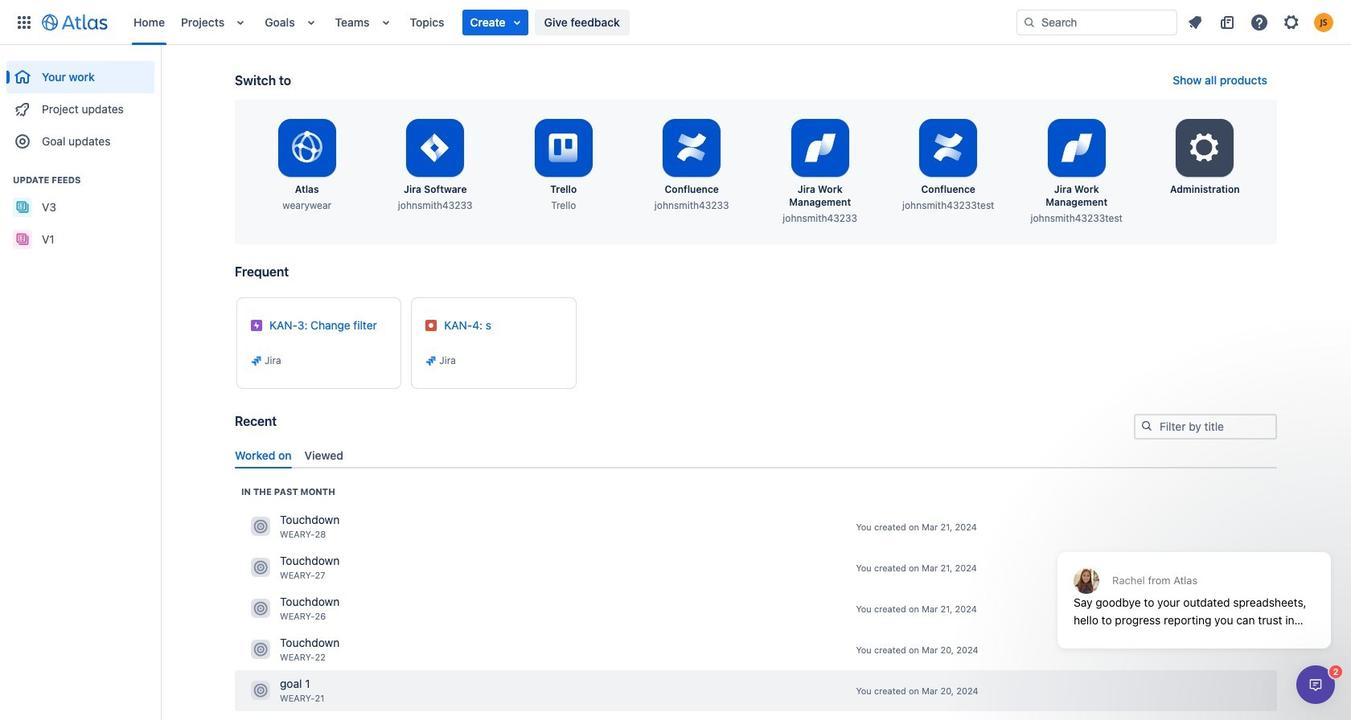 Task type: locate. For each thing, give the bounding box(es) containing it.
tab list
[[228, 442, 1284, 469]]

None search field
[[1017, 9, 1178, 35]]

list item
[[462, 9, 528, 35]]

top element
[[10, 0, 1017, 45]]

jira image
[[250, 355, 263, 368], [425, 355, 438, 368], [425, 355, 438, 368]]

1 horizontal spatial heading
[[241, 486, 335, 499]]

0 vertical spatial heading
[[6, 174, 154, 187]]

1 vertical spatial heading
[[241, 486, 335, 499]]

0 horizontal spatial heading
[[6, 174, 154, 187]]

4 townsquare image from the top
[[251, 641, 270, 660]]

0 horizontal spatial list
[[125, 0, 1017, 45]]

help image
[[1250, 12, 1269, 32]]

heading
[[6, 174, 154, 187], [241, 486, 335, 499]]

0 vertical spatial dialog
[[1050, 513, 1339, 661]]

Filter by title field
[[1136, 416, 1276, 438]]

townsquare image
[[251, 518, 270, 537], [251, 559, 270, 578], [251, 600, 270, 619], [251, 641, 270, 660], [251, 682, 270, 701]]

group
[[6, 45, 154, 163], [6, 158, 154, 261]]

2 townsquare image from the top
[[251, 559, 270, 578]]

2 group from the top
[[6, 158, 154, 261]]

search image
[[1023, 16, 1036, 29]]

Search field
[[1017, 9, 1178, 35]]

dialog
[[1050, 513, 1339, 661], [1297, 666, 1335, 705]]

1 horizontal spatial list
[[1181, 9, 1342, 35]]

account image
[[1314, 12, 1334, 32]]

list
[[125, 0, 1017, 45], [1181, 9, 1342, 35]]

3 townsquare image from the top
[[251, 600, 270, 619]]

settings image
[[1282, 12, 1302, 32]]

banner
[[0, 0, 1351, 45]]



Task type: vqa. For each thing, say whether or not it's contained in the screenshot.
list
yes



Task type: describe. For each thing, give the bounding box(es) containing it.
notifications image
[[1186, 12, 1205, 32]]

switch to... image
[[14, 12, 34, 32]]

search image
[[1141, 420, 1154, 433]]

1 group from the top
[[6, 45, 154, 163]]

list item inside list
[[462, 9, 528, 35]]

1 townsquare image from the top
[[251, 518, 270, 537]]

5 townsquare image from the top
[[251, 682, 270, 701]]

1 vertical spatial dialog
[[1297, 666, 1335, 705]]

jira image
[[250, 355, 263, 368]]

settings image
[[1186, 129, 1225, 167]]



